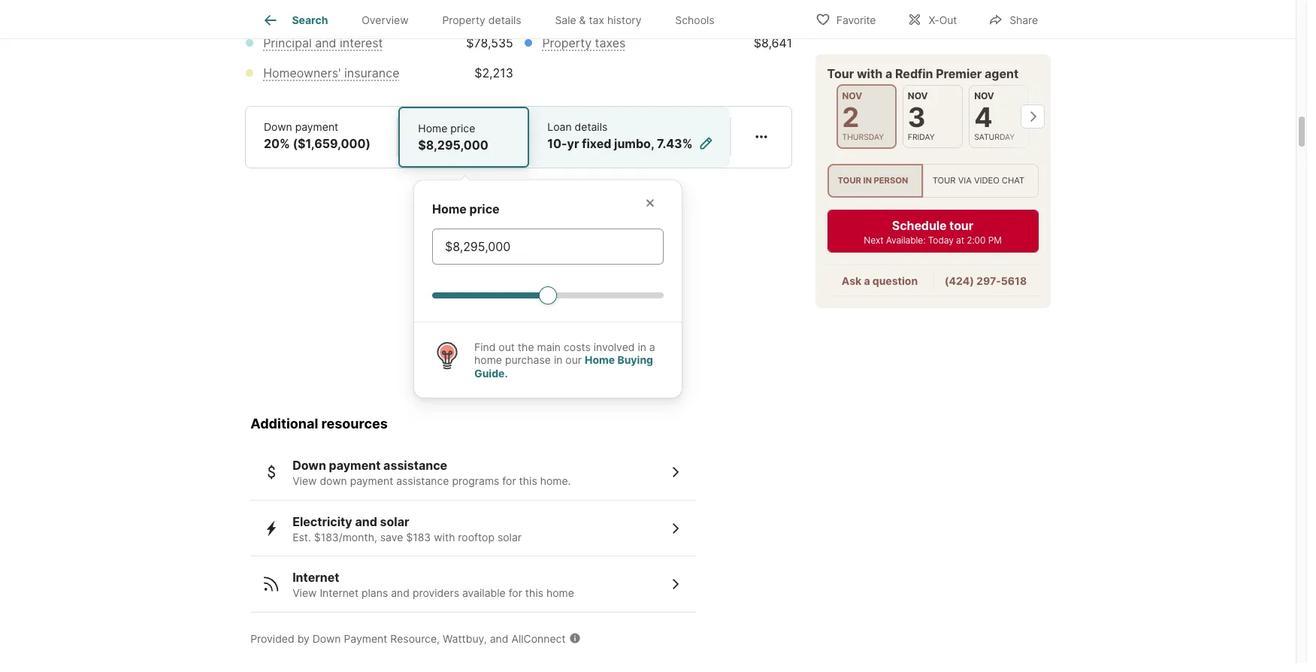 Task type: vqa. For each thing, say whether or not it's contained in the screenshot.
Home within the Home Buying Guide.
yes



Task type: locate. For each thing, give the bounding box(es) containing it.
0 vertical spatial assistance
[[384, 458, 447, 473]]

2 nov from the left
[[908, 90, 929, 101]]

and inside internet view internet plans and providers available for this home
[[391, 587, 410, 599]]

lightbulb icon element
[[432, 340, 474, 380]]

1 vertical spatial payment
[[329, 458, 381, 473]]

0 horizontal spatial in
[[554, 354, 563, 366]]

details
[[489, 14, 521, 27], [575, 120, 608, 133]]

home inside internet view internet plans and providers available for this home
[[547, 587, 574, 599]]

2 horizontal spatial in
[[864, 175, 872, 186]]

1 vertical spatial in
[[638, 340, 647, 353]]

chat
[[1002, 175, 1025, 186]]

home for home buying guide.
[[585, 354, 615, 366]]

3 nov from the left
[[975, 90, 995, 101]]

home price
[[432, 201, 500, 216]]

3
[[908, 101, 926, 134]]

with
[[857, 66, 883, 81], [434, 531, 455, 543]]

down payment assistance view down payment assistance programs for this home.
[[293, 458, 571, 487]]

nov down redfin
[[908, 90, 929, 101]]

tour up 2
[[828, 66, 855, 81]]

and up $183/month,
[[355, 514, 377, 529]]

1 nov from the left
[[843, 90, 863, 101]]

list box
[[828, 164, 1039, 198]]

1 horizontal spatial nov
[[908, 90, 929, 101]]

1 horizontal spatial property
[[542, 35, 592, 50]]

payment
[[344, 632, 387, 645]]

2 vertical spatial down
[[313, 632, 341, 645]]

1 vertical spatial a
[[865, 275, 871, 287]]

a up 'buying'
[[649, 340, 655, 353]]

5618
[[1002, 275, 1028, 287]]

interest
[[340, 35, 383, 50]]

jumbo,
[[614, 136, 654, 151]]

payment right down in the left bottom of the page
[[350, 475, 393, 487]]

nov for 4
[[975, 90, 995, 101]]

down for ($1,659,000)
[[264, 120, 292, 133]]

tour left via
[[933, 175, 956, 186]]

none text field inside home price tooltip
[[445, 237, 651, 255]]

tab list containing search
[[245, 0, 744, 38]]

tour
[[828, 66, 855, 81], [838, 175, 862, 186], [933, 175, 956, 186]]

this inside down payment assistance view down payment assistance programs for this home.
[[519, 475, 537, 487]]

for right available
[[509, 587, 522, 599]]

2
[[843, 101, 860, 134]]

0 horizontal spatial a
[[649, 340, 655, 353]]

0 horizontal spatial solar
[[380, 514, 409, 529]]

in up 'buying'
[[638, 340, 647, 353]]

0 horizontal spatial with
[[434, 531, 455, 543]]

with up nov 2 thursday
[[857, 66, 883, 81]]

search link
[[262, 11, 328, 29]]

1 vertical spatial property
[[542, 35, 592, 50]]

this up allconnect
[[525, 587, 544, 599]]

property
[[442, 14, 486, 27], [542, 35, 592, 50]]

price inside home price $8,295,000
[[451, 122, 475, 134]]

2 view from the top
[[293, 587, 317, 599]]

today
[[929, 235, 954, 246]]

1 horizontal spatial with
[[857, 66, 883, 81]]

0 vertical spatial for
[[502, 475, 516, 487]]

10-yr fixed jumbo, 7.43%
[[548, 136, 693, 151]]

1 horizontal spatial home
[[547, 587, 574, 599]]

0 horizontal spatial nov
[[843, 90, 863, 101]]

home down involved
[[585, 354, 615, 366]]

payment
[[295, 120, 338, 133], [329, 458, 381, 473], [350, 475, 393, 487]]

0 vertical spatial details
[[489, 14, 521, 27]]

programs
[[452, 475, 500, 487]]

1 vertical spatial details
[[575, 120, 608, 133]]

nov
[[843, 90, 863, 101], [908, 90, 929, 101], [975, 90, 995, 101]]

a right ask
[[865, 275, 871, 287]]

home down $8,295,000 on the left of page
[[432, 201, 467, 216]]

nov inside nov 4 saturday
[[975, 90, 995, 101]]

details up $78,535
[[489, 14, 521, 27]]

for
[[502, 475, 516, 487], [509, 587, 522, 599]]

payment up down in the left bottom of the page
[[329, 458, 381, 473]]

down
[[264, 120, 292, 133], [293, 458, 326, 473], [313, 632, 341, 645]]

2 horizontal spatial a
[[886, 66, 893, 81]]

(424) 297-5618
[[945, 275, 1028, 287]]

saturday
[[975, 132, 1016, 142]]

1 vertical spatial home
[[432, 201, 467, 216]]

and right plans
[[391, 587, 410, 599]]

home price tooltip
[[414, 168, 962, 398]]

x-out button
[[895, 3, 970, 34]]

additional resources
[[250, 416, 388, 431]]

a
[[886, 66, 893, 81], [865, 275, 871, 287], [649, 340, 655, 353]]

by
[[297, 632, 310, 645]]

property up $78,535
[[442, 14, 486, 27]]

in left our
[[554, 354, 563, 366]]

details for loan details
[[575, 120, 608, 133]]

tour
[[950, 218, 974, 233]]

provided by down payment resource, wattbuy, and allconnect
[[250, 632, 566, 645]]

1 vertical spatial home
[[547, 587, 574, 599]]

1 vertical spatial price
[[470, 201, 500, 216]]

solar up save
[[380, 514, 409, 529]]

internet left plans
[[320, 587, 359, 599]]

2 vertical spatial home
[[585, 354, 615, 366]]

provided
[[250, 632, 295, 645]]

this
[[519, 475, 537, 487], [525, 587, 544, 599]]

down inside down payment assistance view down payment assistance programs for this home.
[[293, 458, 326, 473]]

price
[[451, 122, 475, 134], [470, 201, 500, 216]]

home up $8,295,000 on the left of page
[[418, 122, 448, 134]]

share
[[1010, 13, 1038, 26]]

payment inside down payment 20% ($1,659,000)
[[295, 120, 338, 133]]

with right $183
[[434, 531, 455, 543]]

2 horizontal spatial nov
[[975, 90, 995, 101]]

view
[[293, 475, 317, 487], [293, 587, 317, 599]]

and down search
[[315, 35, 336, 50]]

the
[[518, 340, 534, 353]]

schools tab
[[659, 2, 732, 38]]

nov down agent
[[975, 90, 995, 101]]

price inside tooltip
[[470, 201, 500, 216]]

1 vertical spatial assistance
[[396, 475, 449, 487]]

$8,641
[[754, 35, 793, 50]]

nov for 2
[[843, 90, 863, 101]]

out
[[499, 340, 515, 353]]

property inside tab
[[442, 14, 486, 27]]

main
[[537, 340, 561, 353]]

for right programs
[[502, 475, 516, 487]]

price down $8,295,000 on the left of page
[[470, 201, 500, 216]]

next image
[[1021, 105, 1045, 129]]

solar right rooftop
[[498, 531, 522, 543]]

nov 3 friday
[[908, 90, 935, 142]]

None button
[[837, 84, 897, 149], [903, 85, 964, 148], [970, 85, 1030, 148], [837, 84, 897, 149], [903, 85, 964, 148], [970, 85, 1030, 148]]

0 vertical spatial price
[[451, 122, 475, 134]]

home inside home price $8,295,000
[[418, 122, 448, 134]]

person
[[874, 175, 909, 186]]

a left redfin
[[886, 66, 893, 81]]

0 vertical spatial home
[[474, 354, 502, 366]]

0 vertical spatial home
[[418, 122, 448, 134]]

down up down in the left bottom of the page
[[293, 458, 326, 473]]

redfin
[[896, 66, 934, 81]]

tour left the person
[[838, 175, 862, 186]]

1 horizontal spatial details
[[575, 120, 608, 133]]

1 vertical spatial with
[[434, 531, 455, 543]]

0 vertical spatial a
[[886, 66, 893, 81]]

price up $8,295,000 on the left of page
[[451, 122, 475, 134]]

payment for 20%
[[295, 120, 338, 133]]

costs
[[564, 340, 591, 353]]

nov up thursday on the right top
[[843, 90, 863, 101]]

home
[[474, 354, 502, 366], [547, 587, 574, 599]]

1 vertical spatial this
[[525, 587, 544, 599]]

0 horizontal spatial home
[[474, 354, 502, 366]]

home up allconnect
[[547, 587, 574, 599]]

2 vertical spatial a
[[649, 340, 655, 353]]

tour for tour via video chat
[[933, 175, 956, 186]]

homeowners' insurance link
[[263, 65, 400, 80]]

0 vertical spatial down
[[264, 120, 292, 133]]

this left the 'home.'
[[519, 475, 537, 487]]

view up by at bottom
[[293, 587, 317, 599]]

in left the person
[[864, 175, 872, 186]]

tab list
[[245, 0, 744, 38]]

via
[[959, 175, 972, 186]]

1 vertical spatial for
[[509, 587, 522, 599]]

principal and interest
[[263, 35, 383, 50]]

for inside internet view internet plans and providers available for this home
[[509, 587, 522, 599]]

details up the fixed
[[575, 120, 608, 133]]

price for home price
[[470, 201, 500, 216]]

0 horizontal spatial property
[[442, 14, 486, 27]]

$183
[[406, 531, 431, 543]]

favorite button
[[803, 3, 889, 34]]

resource,
[[390, 632, 440, 645]]

payment up ($1,659,000)
[[295, 120, 338, 133]]

0 vertical spatial property
[[442, 14, 486, 27]]

with inside electricity and solar est. $183/month, save                  $183 with rooftop solar
[[434, 531, 455, 543]]

solar
[[380, 514, 409, 529], [498, 531, 522, 543]]

view left down in the left bottom of the page
[[293, 475, 317, 487]]

0 vertical spatial this
[[519, 475, 537, 487]]

home inside home buying guide.
[[585, 354, 615, 366]]

2 vertical spatial payment
[[350, 475, 393, 487]]

plans
[[362, 587, 388, 599]]

None text field
[[445, 237, 651, 255]]

home up guide.
[[474, 354, 502, 366]]

0 vertical spatial payment
[[295, 120, 338, 133]]

1 view from the top
[[293, 475, 317, 487]]

and
[[315, 35, 336, 50], [355, 514, 377, 529], [391, 587, 410, 599], [490, 632, 509, 645]]

property down sale
[[542, 35, 592, 50]]

1 vertical spatial down
[[293, 458, 326, 473]]

payment for assistance
[[329, 458, 381, 473]]

1 vertical spatial view
[[293, 587, 317, 599]]

internet down est.
[[293, 570, 339, 585]]

nov inside nov 2 thursday
[[843, 90, 863, 101]]

home
[[418, 122, 448, 134], [432, 201, 467, 216], [585, 354, 615, 366]]

details inside tab
[[489, 14, 521, 27]]

1 vertical spatial solar
[[498, 531, 522, 543]]

nov inside nov 3 friday
[[908, 90, 929, 101]]

down inside down payment 20% ($1,659,000)
[[264, 120, 292, 133]]

and right wattbuy,
[[490, 632, 509, 645]]

in
[[864, 175, 872, 186], [638, 340, 647, 353], [554, 354, 563, 366]]

0 vertical spatial view
[[293, 475, 317, 487]]

1 horizontal spatial a
[[865, 275, 871, 287]]

0 vertical spatial in
[[864, 175, 872, 186]]

Home Price Slider range field
[[432, 286, 664, 304]]

0 horizontal spatial details
[[489, 14, 521, 27]]

premier
[[937, 66, 983, 81]]

property for property taxes
[[542, 35, 592, 50]]

out
[[940, 13, 957, 26]]

down up 20%
[[264, 120, 292, 133]]

down right by at bottom
[[313, 632, 341, 645]]

property details
[[442, 14, 521, 27]]



Task type: describe. For each thing, give the bounding box(es) containing it.
share button
[[976, 3, 1051, 34]]

0 vertical spatial solar
[[380, 514, 409, 529]]

(424)
[[945, 275, 975, 287]]

save
[[380, 531, 403, 543]]

down for view
[[293, 458, 326, 473]]

in inside list box
[[864, 175, 872, 186]]

nov for 3
[[908, 90, 929, 101]]

est.
[[293, 531, 311, 543]]

x-out
[[929, 13, 957, 26]]

property taxes link
[[542, 35, 626, 50]]

taxes
[[595, 35, 626, 50]]

sale & tax history
[[555, 14, 642, 27]]

view inside down payment assistance view down payment assistance programs for this home.
[[293, 475, 317, 487]]

tour in person
[[838, 175, 909, 186]]

internet view internet plans and providers available for this home
[[293, 570, 574, 599]]

insurance
[[344, 65, 400, 80]]

purchase
[[505, 354, 551, 366]]

resources
[[321, 416, 388, 431]]

2:00
[[967, 235, 986, 246]]

4
[[975, 101, 993, 134]]

($1,659,000)
[[293, 136, 371, 151]]

our
[[566, 354, 582, 366]]

tour with a redfin premier agent
[[828, 66, 1019, 81]]

20%
[[264, 136, 290, 151]]

for inside down payment assistance view down payment assistance programs for this home.
[[502, 475, 516, 487]]

this inside internet view internet plans and providers available for this home
[[525, 587, 544, 599]]

$8,295,000
[[418, 137, 489, 152]]

1 horizontal spatial in
[[638, 340, 647, 353]]

down
[[320, 475, 347, 487]]

property details tab
[[426, 2, 538, 38]]

find
[[474, 340, 496, 353]]

favorite
[[837, 13, 876, 26]]

history
[[607, 14, 642, 27]]

loan details
[[548, 120, 608, 133]]

7.43%
[[657, 136, 693, 151]]

ask a question link
[[842, 275, 918, 287]]

x-
[[929, 13, 940, 26]]

(424) 297-5618 link
[[945, 275, 1028, 287]]

thursday
[[843, 132, 885, 142]]

nov 4 saturday
[[975, 90, 1016, 142]]

home.
[[540, 475, 571, 487]]

schools
[[675, 14, 715, 27]]

details for property details
[[489, 14, 521, 27]]

property taxes
[[542, 35, 626, 50]]

video
[[975, 175, 1000, 186]]

fixed
[[582, 136, 612, 151]]

home for home price
[[432, 201, 467, 216]]

property for property details
[[442, 14, 486, 27]]

home buying guide. link
[[474, 354, 653, 380]]

$78,535
[[466, 35, 513, 50]]

297-
[[977, 275, 1002, 287]]

ask
[[842, 275, 862, 287]]

allconnect
[[512, 632, 566, 645]]

loan
[[548, 120, 572, 133]]

guide.
[[474, 367, 508, 380]]

home price $8,295,000
[[418, 122, 489, 152]]

list box containing tour in person
[[828, 164, 1039, 198]]

available:
[[887, 235, 926, 246]]

a inside find out the main costs involved in a home purchase in our
[[649, 340, 655, 353]]

pm
[[989, 235, 1002, 246]]

question
[[873, 275, 918, 287]]

friday
[[908, 132, 935, 142]]

view inside internet view internet plans and providers available for this home
[[293, 587, 317, 599]]

0 vertical spatial internet
[[293, 570, 339, 585]]

wattbuy,
[[443, 632, 487, 645]]

sale & tax history tab
[[538, 2, 659, 38]]

providers
[[413, 587, 459, 599]]

1 horizontal spatial solar
[[498, 531, 522, 543]]

principal and interest link
[[263, 35, 383, 50]]

10-
[[548, 136, 567, 151]]

search
[[292, 14, 328, 27]]

principal
[[263, 35, 312, 50]]

home buying guide.
[[474, 354, 653, 380]]

nov 2 thursday
[[843, 90, 885, 142]]

home for home price $8,295,000
[[418, 122, 448, 134]]

tax
[[589, 14, 605, 27]]

2 vertical spatial in
[[554, 354, 563, 366]]

schedule tour next available: today at 2:00 pm
[[864, 218, 1002, 246]]

1 vertical spatial internet
[[320, 587, 359, 599]]

find out the main costs involved in a home purchase in our
[[474, 340, 655, 366]]

electricity
[[293, 514, 352, 529]]

price for home price $8,295,000
[[451, 122, 475, 134]]

electricity and solar est. $183/month, save                  $183 with rooftop solar
[[293, 514, 522, 543]]

tour for tour in person
[[838, 175, 862, 186]]

agent
[[985, 66, 1019, 81]]

homeowners'
[[263, 65, 341, 80]]

buying
[[618, 354, 653, 366]]

schedule
[[893, 218, 947, 233]]

homeowners' insurance
[[263, 65, 400, 80]]

overview tab
[[345, 2, 426, 38]]

tour via video chat
[[933, 175, 1025, 186]]

home inside find out the main costs involved in a home purchase in our
[[474, 354, 502, 366]]

overview
[[362, 14, 409, 27]]

&
[[579, 14, 586, 27]]

0 vertical spatial with
[[857, 66, 883, 81]]

available
[[462, 587, 506, 599]]

involved
[[594, 340, 635, 353]]

tour for tour with a redfin premier agent
[[828, 66, 855, 81]]

sale
[[555, 14, 576, 27]]

lightbulb icon image
[[432, 340, 462, 370]]

$183/month,
[[314, 531, 377, 543]]

and inside electricity and solar est. $183/month, save                  $183 with rooftop solar
[[355, 514, 377, 529]]

at
[[957, 235, 965, 246]]



